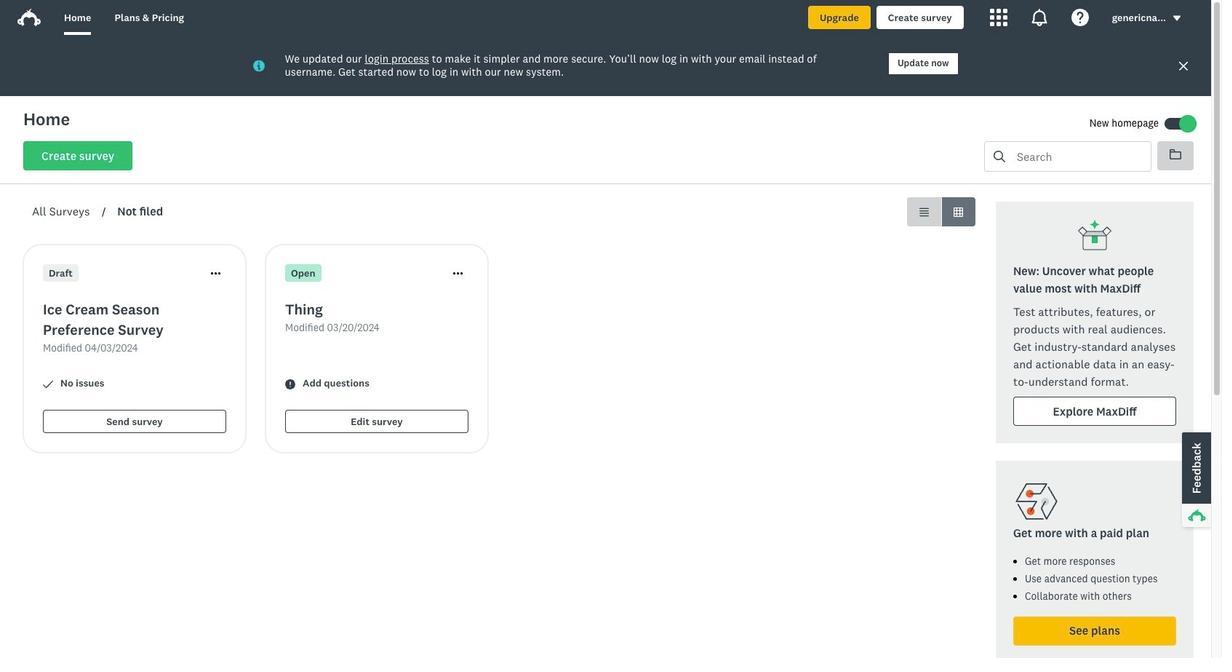 Task type: vqa. For each thing, say whether or not it's contained in the screenshot.
third Open menu icon from the top
no



Task type: locate. For each thing, give the bounding box(es) containing it.
dropdown arrow icon image
[[1173, 13, 1183, 23], [1174, 16, 1182, 21]]

group
[[908, 197, 976, 226]]

notification center icon image
[[1031, 9, 1049, 26]]

brand logo image
[[17, 6, 41, 29], [17, 9, 41, 26]]

products icon image
[[990, 9, 1008, 26], [990, 9, 1008, 26]]

folders image
[[1170, 148, 1182, 160], [1170, 149, 1182, 159]]

2 brand logo image from the top
[[17, 9, 41, 26]]

search image
[[994, 151, 1006, 162], [994, 151, 1006, 162]]

x image
[[1178, 60, 1190, 72]]

1 brand logo image from the top
[[17, 6, 41, 29]]

2 folders image from the top
[[1170, 149, 1182, 159]]



Task type: describe. For each thing, give the bounding box(es) containing it.
help icon image
[[1072, 9, 1089, 26]]

no issues image
[[43, 379, 53, 389]]

Search text field
[[1006, 142, 1152, 171]]

response based pricing icon image
[[1014, 478, 1061, 525]]

1 folders image from the top
[[1170, 148, 1182, 160]]

max diff icon image
[[1078, 219, 1113, 254]]

warning image
[[285, 379, 296, 389]]



